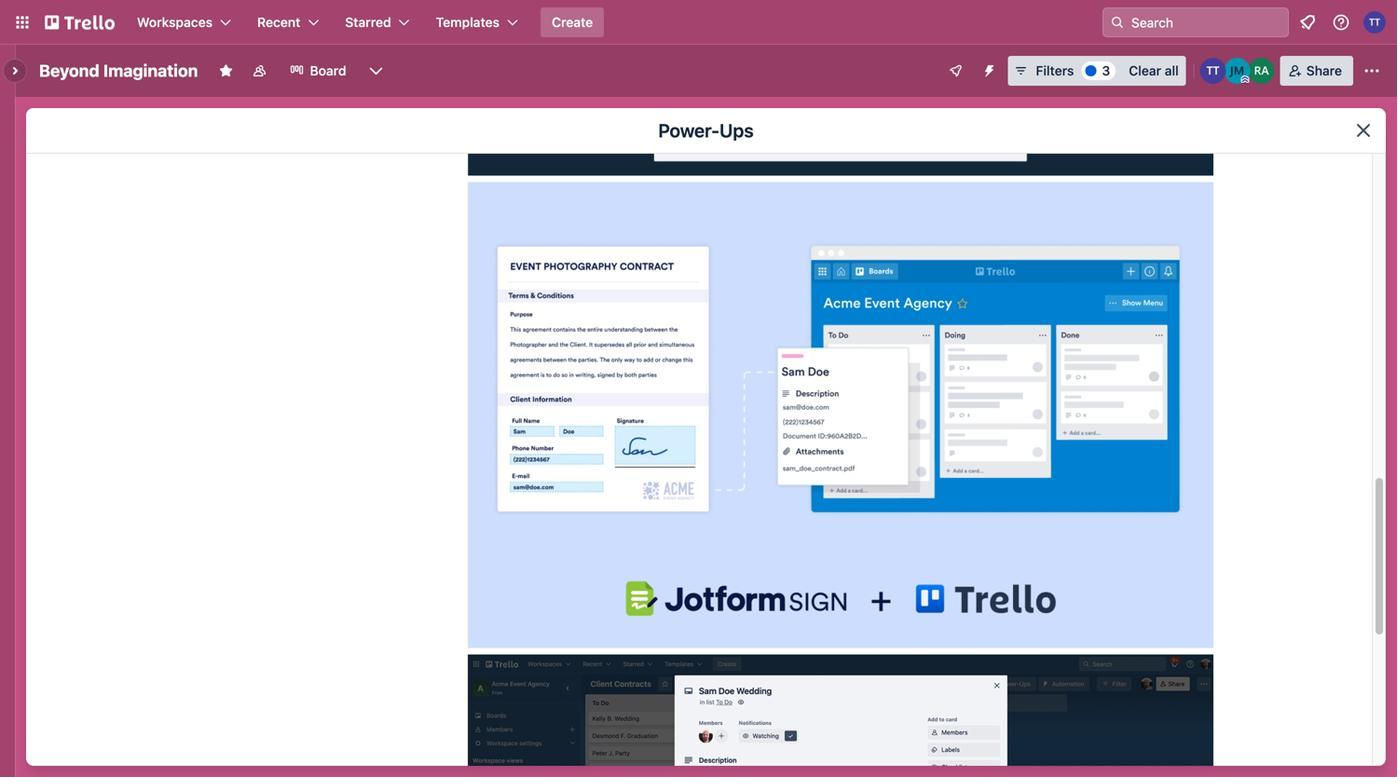 Task type: describe. For each thing, give the bounding box(es) containing it.
board
[[310, 63, 346, 78]]

this member is an admin of this board. image
[[1241, 76, 1250, 84]]

3 screenshot1 image from the top
[[468, 655, 1214, 777]]

share button
[[1281, 56, 1354, 86]]

workspaces button
[[126, 7, 242, 37]]

beyond imagination
[[39, 61, 198, 81]]

recent button
[[246, 7, 330, 37]]

create
[[552, 14, 593, 30]]

Board name text field
[[30, 56, 207, 86]]

workspace visible image
[[252, 63, 267, 78]]

customize views image
[[367, 62, 386, 80]]

back to home image
[[45, 7, 115, 37]]

open information menu image
[[1332, 13, 1351, 32]]

jeremy miller (jeremymiller198) image
[[1225, 58, 1251, 84]]

automation image
[[975, 56, 1001, 82]]

2 screenshot1 image from the top
[[468, 182, 1214, 649]]

terry turtle (terryturtle) image
[[1364, 11, 1386, 34]]

power ups image
[[948, 63, 963, 78]]

create button
[[541, 7, 604, 37]]

ups
[[720, 119, 754, 141]]

recent
[[257, 14, 300, 30]]

3
[[1102, 63, 1110, 78]]

clear
[[1129, 63, 1162, 78]]

clear all
[[1129, 63, 1179, 78]]

all
[[1165, 63, 1179, 78]]

beyond
[[39, 61, 99, 81]]

clear all button
[[1122, 56, 1186, 86]]

star or unstar board image
[[219, 63, 233, 78]]

power-
[[658, 119, 720, 141]]

1 screenshot1 image from the top
[[468, 0, 1214, 176]]



Task type: locate. For each thing, give the bounding box(es) containing it.
0 vertical spatial screenshot1 image
[[468, 0, 1214, 176]]

starred
[[345, 14, 391, 30]]

terry turtle (terryturtle) image
[[1200, 58, 1227, 84]]

workspaces
[[137, 14, 213, 30]]

screenshot1 image
[[468, 0, 1214, 176], [468, 182, 1214, 649], [468, 655, 1214, 777]]

board link
[[278, 56, 358, 86]]

filters
[[1036, 63, 1074, 78]]

0 notifications image
[[1297, 11, 1319, 34]]

Search field
[[1125, 8, 1288, 36]]

templates button
[[425, 7, 530, 37]]

primary element
[[0, 0, 1397, 45]]

2 vertical spatial screenshot1 image
[[468, 655, 1214, 777]]

power-ups
[[658, 119, 754, 141]]

ruby anderson (rubyanderson7) image
[[1249, 58, 1275, 84]]

share
[[1307, 63, 1342, 78]]

templates
[[436, 14, 500, 30]]

1 vertical spatial screenshot1 image
[[468, 182, 1214, 649]]

show menu image
[[1363, 62, 1382, 80]]

imagination
[[103, 61, 198, 81]]

search image
[[1110, 15, 1125, 30]]

starred button
[[334, 7, 421, 37]]



Task type: vqa. For each thing, say whether or not it's contained in the screenshot.
"3"
yes



